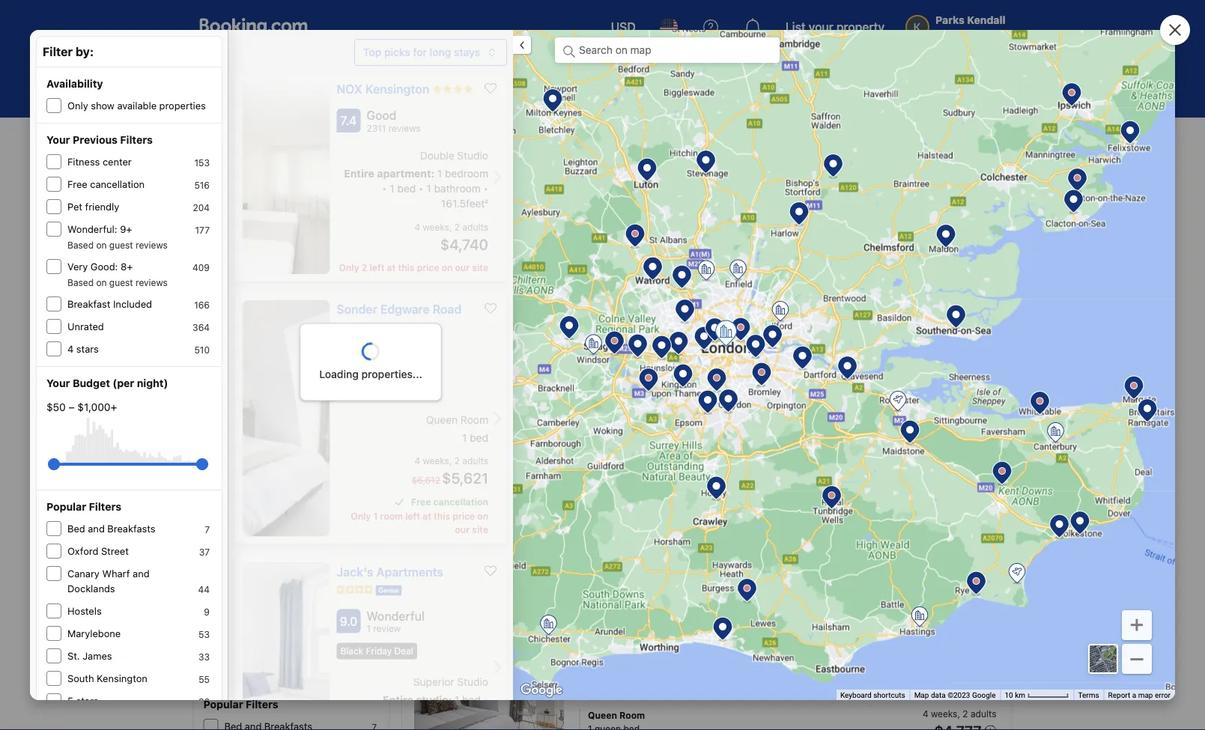 Task type: locate. For each thing, give the bounding box(es) containing it.
kensington up kensington and chelsea, london
[[615, 421, 698, 442]]

1 vertical spatial your
[[680, 255, 706, 269]]

studio up 1 full bed
[[622, 512, 652, 522]]

0 vertical spatial included
[[113, 299, 152, 310]]

good: for very good: 8+ based on guest reviews
[[248, 459, 275, 470]]

studio
[[457, 150, 489, 162], [622, 512, 652, 522], [457, 676, 489, 688]]

(per for the rightmost group
[[270, 575, 291, 588]]

double for double studio entire apartment : 1 bedroom • 1 bed • 1 bathroom • 161.5feet²
[[420, 150, 455, 162]]

queen
[[426, 414, 458, 426], [588, 710, 617, 721]]

good: inside very good: 8+ based on guest reviews
[[248, 459, 275, 470]]

results
[[481, 150, 510, 160]]

queen for queen room
[[588, 710, 617, 721]]

719
[[367, 361, 382, 372], [920, 636, 935, 647]]

your budget (per night)
[[46, 377, 168, 390], [203, 575, 325, 588]]

good inside good 2311 reviews
[[367, 108, 397, 123]]

1 vertical spatial 4 stars
[[224, 541, 256, 553]]

+ up report a map error
[[1130, 609, 1145, 638]]

good inside good 2,311 reviews
[[940, 423, 970, 437]]

scored 7.4 element
[[337, 109, 361, 133], [976, 423, 1000, 447]]

good for scored 7.4 'element' for good 2311 reviews
[[367, 108, 397, 123]]

$1,000+ for the rightmost group
[[235, 599, 274, 611]]

: inside 'superior studio entire studio : 1 bed • •'
[[449, 694, 452, 706]]

london right chelsea,
[[688, 447, 721, 457]]

wonderful: for wonderful: 9+ based on guest reviews
[[224, 422, 274, 433]]

very down wonderful: 9+ based on guest reviews
[[224, 459, 245, 470]]

see for see availability
[[896, 559, 915, 572]]

1
[[845, 113, 850, 125], [438, 167, 442, 180], [390, 182, 395, 195], [427, 182, 431, 195], [462, 432, 467, 444], [374, 511, 378, 522], [588, 541, 592, 552], [367, 624, 371, 634], [455, 694, 460, 706]]

scored 7.4 element for good 2,311 reviews
[[976, 423, 1000, 447]]

search inside button
[[947, 110, 994, 128]]

2 vertical spatial free cancellation
[[411, 497, 489, 508]]

very inside very good: 8+ based on guest reviews
[[224, 459, 245, 470]]

0 vertical spatial edgware
[[381, 302, 430, 317]]

1 horizontal spatial by:
[[233, 299, 251, 313]]

516 right loading
[[362, 378, 377, 388]]

2 rated good element from the top
[[367, 345, 489, 363]]

$6,612 $5,621
[[412, 469, 489, 487]]

7.4 for good 2,311 reviews
[[980, 428, 996, 443]]

1 vertical spatial breakfast included
[[224, 496, 309, 508]]

1 horizontal spatial 4 weeks , 2 adults $4,740
[[923, 510, 997, 541]]

included down very good: 8+ based on guest reviews
[[270, 496, 309, 508]]

based
[[67, 240, 94, 250], [67, 277, 94, 288], [224, 438, 251, 448], [224, 475, 251, 486]]

2 horizontal spatial this
[[649, 558, 666, 568]]

wonderful: 9+
[[67, 224, 132, 235]]

cancellation up wonderful: 9+
[[90, 179, 145, 190]]

$6,612
[[412, 475, 441, 486]]

4 weeks , 2 adults $4,740
[[415, 222, 489, 253], [923, 510, 997, 541]]

price left 90% at left
[[417, 262, 440, 273]]

rated good element down black
[[367, 345, 489, 363]]

attractions
[[682, 61, 735, 73]]

filters
[[120, 134, 153, 146], [277, 332, 310, 344], [89, 501, 121, 513], [246, 699, 278, 711]]

0 vertical spatial wonderful:
[[67, 224, 117, 235]]

1 horizontal spatial nox
[[576, 421, 611, 442]]

0 horizontal spatial night)
[[137, 377, 168, 390]]

0 horizontal spatial and
[[88, 523, 105, 535]]

· right the children
[[839, 113, 842, 125]]

0 horizontal spatial by:
[[76, 45, 94, 59]]

1 vertical spatial road
[[701, 620, 739, 640]]

1 vertical spatial see
[[896, 559, 915, 572]]

bed up "$5,621"
[[470, 432, 489, 444]]

1 horizontal spatial left
[[406, 511, 420, 522]]

1 horizontal spatial mon,
[[597, 113, 622, 125]]

south kensington
[[67, 673, 148, 685]]

1 vertical spatial and
[[88, 523, 105, 535]]

map view dialog
[[378, 0, 1206, 731]]

bed inside queen room 1 bed
[[470, 432, 489, 444]]

0 vertical spatial nov
[[541, 113, 561, 125]]

0 horizontal spatial price
[[417, 262, 440, 273]]

map region
[[378, 0, 1206, 731]]

this down double studio
[[649, 558, 666, 568]]

mon, right —
[[597, 113, 622, 125]]

0 horizontal spatial good:
[[91, 261, 118, 272]]

more
[[479, 334, 503, 346]]

2 horizontal spatial and
[[628, 447, 645, 457]]

2 adults · 0 children · 1 room
[[739, 113, 878, 125]]

0 horizontal spatial 4 weeks , 2 adults $4,740
[[415, 222, 489, 253]]

good 719 reviews up the data
[[920, 622, 970, 647]]

very for very good: 8+ based on guest reviews
[[224, 459, 245, 470]]

1 vertical spatial fitness
[[224, 354, 257, 365]]

edgware up borough,
[[632, 620, 697, 640]]

united kingdom
[[234, 150, 302, 160]]

cruises
[[596, 61, 632, 73]]

sonder edgware road image
[[414, 620, 564, 731]]

double inside double studio "link"
[[588, 512, 620, 522]]

0 vertical spatial free cancellation
[[67, 179, 145, 190]]

0 vertical spatial your budget (per night)
[[46, 377, 168, 390]]

bed
[[398, 182, 416, 195], [470, 432, 489, 444], [611, 541, 627, 552], [462, 694, 481, 706]]

kensington
[[366, 82, 430, 96], [615, 421, 698, 442], [576, 447, 626, 457], [97, 673, 148, 685]]

2 vertical spatial studio
[[457, 676, 489, 688]]

breakfast included down very good: 8+ based on guest reviews
[[224, 496, 309, 508]]

free cancellation
[[67, 179, 145, 190], [224, 377, 302, 388], [411, 497, 489, 508]]

wonderful: 9+ based on guest reviews
[[224, 422, 325, 448]]

166 down 409
[[194, 300, 210, 310]]

rated good element for edgware
[[367, 345, 489, 363]]

entire inside 'superior studio entire studio : 1 bed • •'
[[383, 694, 414, 706]]

1 horizontal spatial available
[[445, 364, 488, 376]]

wonderful: up very good: 8+ based on guest reviews
[[224, 422, 274, 433]]

free up wonderful: 9+
[[67, 179, 87, 190]]

0 vertical spatial filter
[[43, 45, 73, 59]]

studio for superior studio entire studio : 1 bed • •
[[457, 676, 489, 688]]

based on guest reviews down wonderful: 9+
[[67, 240, 168, 250]]

friendly up wonderful: 9+ based on guest reviews
[[242, 399, 276, 410]]

1 vertical spatial price
[[453, 511, 475, 522]]

0 horizontal spatial at
[[387, 262, 396, 273]]

1 horizontal spatial 510
[[362, 543, 377, 553]]

1 horizontal spatial budget
[[230, 575, 267, 588]]

show for 7.4
[[731, 447, 755, 457]]

search for search results
[[449, 150, 479, 160]]

0 vertical spatial available
[[117, 100, 157, 111]]

filter
[[43, 45, 73, 59], [200, 299, 230, 313]]

studio right superior
[[457, 676, 489, 688]]

0 horizontal spatial 719
[[367, 361, 382, 372]]

mon, nov 27 button
[[508, 106, 582, 133]]

1 vertical spatial search
[[449, 150, 479, 160]]

james
[[83, 651, 112, 662]]

55
[[199, 674, 210, 685]]

queen inside queen room 1 bed
[[426, 414, 458, 426]]

©2023
[[948, 691, 971, 700]]

$50 – $1,000+ for the rightmost group
[[203, 599, 274, 611]]

0 horizontal spatial friendly
[[85, 201, 119, 212]]

1 vertical spatial 516
[[362, 378, 377, 388]]

sonder edgware road up borough,
[[576, 620, 739, 640]]

based on guest reviews for 9+
[[67, 240, 168, 250]]

very for very good: 8+
[[67, 261, 88, 272]]

mon,
[[514, 113, 539, 125], [597, 113, 622, 125]]

153 left 'united'
[[194, 157, 210, 168]]

your previous filters
[[46, 134, 153, 146], [203, 332, 310, 344]]

0 vertical spatial cancellation
[[90, 179, 145, 190]]

1 horizontal spatial friendly
[[242, 399, 276, 410]]

: down the london link
[[431, 167, 435, 180]]

and right bed
[[88, 523, 105, 535]]

good 719 reviews
[[367, 347, 416, 372], [920, 622, 970, 647]]

studio inside double studio entire apartment : 1 bedroom • 1 bed • 1 bathroom • 161.5feet²
[[457, 150, 489, 162]]

:
[[431, 167, 435, 180], [449, 694, 452, 706]]

· left the 0 at right
[[781, 113, 784, 125]]

,
[[450, 222, 452, 232], [450, 456, 452, 466], [958, 510, 961, 521], [958, 709, 961, 719]]

double for double studio
[[588, 512, 620, 522]]

entire down greater london
[[344, 167, 375, 180]]

0 vertical spatial :
[[431, 167, 435, 180]]

1 right the children
[[845, 113, 850, 125]]

0 vertical spatial room
[[461, 414, 489, 426]]

london:
[[402, 175, 462, 195]]

on inside very good: 8+ based on guest reviews
[[253, 475, 264, 486]]

list your property
[[786, 20, 885, 34]]

1 vertical spatial +
[[1130, 609, 1145, 638]]

group down 9.0
[[211, 650, 369, 674]]

scored 7.4 element right good 2,311 reviews
[[976, 423, 1000, 447]]

see inside button
[[423, 364, 442, 376]]

8+ for very good: 8+ based on guest reviews
[[278, 459, 290, 470]]

only down full
[[588, 558, 609, 568]]

free up only 1 room left at this price on our site
[[411, 497, 431, 508]]

pet friendly up wonderful: 9+
[[67, 201, 119, 212]]

719 for good element associated with good 719 reviews
[[920, 636, 935, 647]]

(per for top group
[[113, 377, 134, 390]]

airport
[[784, 61, 818, 73]]

dates
[[709, 255, 742, 269]]

Search on map search field
[[555, 37, 780, 63]]

st.
[[67, 651, 80, 662]]

wonderful
[[367, 609, 425, 623]]

4
[[415, 222, 421, 232], [67, 344, 74, 355], [415, 456, 421, 466], [923, 510, 929, 521], [224, 541, 231, 553], [923, 709, 929, 719]]

0 horizontal spatial 153
[[194, 157, 210, 168]]

0 vertical spatial nox kensington
[[337, 82, 430, 96]]

filter by: for your previous filters
[[200, 299, 251, 313]]

rated wonderful element
[[367, 607, 489, 625]]

204 down loading properties...
[[360, 400, 377, 411]]

guest inside wonderful: 9+ based on guest reviews
[[266, 438, 290, 448]]

pet friendly up wonderful: 9+ based on guest reviews
[[224, 399, 276, 410]]

night) for top group
[[137, 377, 168, 390]]

nox kensington down flight
[[337, 82, 430, 96]]

1 horizontal spatial scored 7.4 element
[[976, 423, 1000, 447]]

1 vertical spatial room
[[620, 710, 645, 721]]

2 based on guest reviews from the top
[[67, 277, 168, 288]]

166 up only 1 room left at this price on our site
[[361, 498, 377, 508]]

guest
[[109, 240, 133, 250], [109, 277, 133, 288], [266, 438, 290, 448], [266, 475, 290, 486]]

road
[[433, 302, 462, 317], [701, 620, 739, 640]]

site
[[472, 262, 489, 273], [472, 525, 489, 535], [724, 558, 741, 568]]

breakfast down very good: 8+
[[67, 299, 110, 310]]

a
[[1133, 691, 1137, 700]]

on inside only 1 room left at this price on our site
[[478, 511, 489, 522]]

1 horizontal spatial price
[[453, 511, 475, 522]]

– for the rightmost group
[[226, 599, 232, 611]]

weeks down 161.5feet²
[[423, 222, 450, 232]]

, up availability
[[958, 510, 961, 521]]

cancellation up wonderful: 9+ based on guest reviews
[[247, 377, 302, 388]]

good
[[367, 108, 397, 123], [367, 347, 397, 361], [940, 423, 970, 437], [940, 622, 970, 636]]

show inside button
[[258, 243, 285, 256]]

33
[[199, 652, 210, 662]]

adults up see availability link
[[971, 510, 997, 521]]

list your property link
[[777, 9, 894, 45]]

rated good element
[[367, 106, 489, 124], [367, 345, 489, 363]]

room for queen room
[[620, 710, 645, 721]]

search for search
[[947, 110, 994, 128]]

good for scored 7.3 element
[[367, 347, 397, 361]]

53
[[199, 629, 210, 640]]

0 vertical spatial fitness center
[[67, 156, 132, 167]]

(per
[[113, 377, 134, 390], [270, 575, 291, 588]]

based up very good: 8+ based on guest reviews
[[224, 438, 251, 448]]

room right the children
[[853, 113, 878, 125]]

double studio
[[588, 512, 652, 522]]

cruises link
[[562, 51, 645, 84]]

1 vertical spatial sonder
[[576, 620, 629, 640]]

0 vertical spatial filter by:
[[43, 45, 94, 59]]

blue genius logo image
[[376, 586, 402, 596], [376, 586, 402, 596]]

very down wonderful: 9+
[[67, 261, 88, 272]]

4 weeks , 2 adults up $6,612 $5,621
[[415, 456, 489, 466]]

see down save on the left top of page
[[423, 364, 442, 376]]

1 vertical spatial by:
[[233, 299, 251, 313]]

weeks up $6,612
[[423, 456, 450, 466]]

1 based on guest reviews from the top
[[67, 240, 168, 250]]

2 · from the left
[[839, 113, 842, 125]]

left
[[370, 262, 385, 273], [406, 511, 420, 522], [619, 558, 635, 568]]

8+ inside very good: 8+ based on guest reviews
[[278, 459, 290, 470]]

studio inside 'superior studio entire studio : 1 bed • •'
[[457, 676, 489, 688]]

510
[[194, 345, 210, 355], [362, 543, 377, 553]]

filter by:
[[43, 45, 94, 59], [200, 299, 251, 313]]

show on map
[[258, 243, 325, 256], [731, 447, 790, 457], [720, 645, 779, 656]]

filter for your previous filters
[[200, 299, 230, 313]]

1 horizontal spatial :
[[449, 694, 452, 706]]

entire inside double studio entire apartment : 1 bedroom • 1 bed • 1 bathroom • 161.5feet²
[[344, 167, 375, 180]]

1 vertical spatial group
[[211, 650, 369, 674]]

1 vertical spatial 4 weeks , 2 adults
[[923, 709, 997, 719]]

jack's
[[337, 565, 374, 579]]

: down superior
[[449, 694, 452, 706]]

reviews inside good 2,311 reviews
[[938, 438, 970, 448]]

site inside only 1 room left at this price on our site
[[472, 525, 489, 535]]

2023
[[657, 334, 682, 346]]

free cancellation up wonderful: 9+ based on guest reviews
[[224, 377, 302, 388]]

0 horizontal spatial breakfast included
[[67, 299, 152, 310]]

, down ©2023
[[958, 709, 961, 719]]

filter by: up availability
[[43, 45, 94, 59]]

: inside double studio entire apartment : 1 bedroom • 1 bed • 1 bathroom • 161.5feet²
[[431, 167, 435, 180]]

london: 1,092 properties found
[[402, 175, 635, 195]]

0 horizontal spatial $4,740
[[440, 235, 489, 253]]

1 vertical spatial entire
[[383, 694, 414, 706]]

1 inside queen room 1 bed
[[462, 432, 467, 444]]

available inside button
[[445, 364, 488, 376]]

double up london:
[[420, 150, 455, 162]]

only 2 left at this price on our site down 1 full bed
[[588, 558, 741, 568]]

1 vertical spatial stars
[[233, 541, 256, 553]]

save
[[414, 334, 438, 346]]

1 down apartment
[[390, 182, 395, 195]]

black
[[414, 309, 454, 329]]

studio inside "link"
[[622, 512, 652, 522]]

see availability
[[896, 559, 970, 572]]

0 vertical spatial this
[[398, 262, 415, 273]]

queen for queen room 1 bed
[[426, 414, 458, 426]]

airport taxis
[[784, 61, 843, 73]]

1 vertical spatial queen
[[588, 710, 617, 721]]

weeks up availability
[[932, 510, 958, 521]]

1 vertical spatial 166
[[361, 498, 377, 508]]

only 1 room left at this price on our site
[[351, 511, 489, 535]]

1 horizontal spatial 719
[[920, 636, 935, 647]]

0 vertical spatial free
[[67, 179, 87, 190]]

free up wonderful: 9+ based on guest reviews
[[224, 377, 244, 388]]

this down $6,612 $5,621
[[434, 511, 450, 522]]

0 horizontal spatial :
[[431, 167, 435, 180]]

1 horizontal spatial your budget (per night)
[[203, 575, 325, 588]]

your right list
[[809, 20, 834, 34]]

adults inside button
[[748, 113, 778, 125]]

oxford
[[67, 546, 98, 557]]

kensington down james
[[97, 673, 148, 685]]

364 up jack's
[[360, 520, 377, 531]]

9+ inside wonderful: 9+ based on guest reviews
[[277, 422, 289, 433]]

good 719 reviews down save on the left top of page
[[367, 347, 416, 372]]

group
[[54, 453, 202, 477], [211, 650, 369, 674]]

1 vertical spatial 719
[[920, 636, 935, 647]]

google image
[[517, 681, 567, 701]]

rated good element up the london link
[[367, 106, 489, 124]]

show on map for good
[[720, 645, 779, 656]]

1 vertical spatial studio
[[622, 512, 652, 522]]

1 horizontal spatial good:
[[248, 459, 275, 470]]

0 vertical spatial 364
[[193, 322, 210, 333]]

double inside double studio entire apartment : 1 bedroom • 1 bed • 1 bathroom • 161.5feet²
[[420, 150, 455, 162]]

0 horizontal spatial pet friendly
[[67, 201, 119, 212]]

black friday deals image
[[402, 297, 1012, 396]]

1 rated good element from the top
[[367, 106, 489, 124]]

based down wonderful: 9+
[[67, 240, 94, 250]]

0 horizontal spatial +
[[409, 61, 415, 73]]

based down very good: 8+
[[67, 277, 94, 288]]

terms link
[[1079, 691, 1100, 700]]

studio up bedroom
[[457, 150, 489, 162]]

based on guest reviews for good:
[[67, 277, 168, 288]]

364
[[193, 322, 210, 333], [360, 520, 377, 531]]

1 horizontal spatial filter by:
[[200, 299, 251, 313]]

friendly up wonderful: 9+
[[85, 201, 119, 212]]

room inside queen room 1 bed
[[461, 414, 489, 426]]

7.4 left 2311
[[341, 114, 357, 128]]

room up jack's apartments
[[380, 511, 403, 522]]

breakfast included down very good: 8+
[[67, 299, 152, 310]]

room inside button
[[853, 113, 878, 125]]

1 inside 'superior studio entire studio : 1 bed • •'
[[455, 694, 460, 706]]

1 up "$5,621"
[[462, 432, 467, 444]]

and right wharf
[[133, 568, 150, 580]]

based inside wonderful: 9+ based on guest reviews
[[224, 438, 251, 448]]

1 horizontal spatial only 2 left at this price on our site
[[588, 558, 741, 568]]

for
[[661, 255, 677, 269]]

popular up bed
[[46, 501, 86, 513]]

mon, left 27
[[514, 113, 539, 125]]

1 left the review
[[367, 624, 371, 634]]

taxis
[[820, 61, 843, 73]]

9+ up very good: 8+ based on guest reviews
[[277, 422, 289, 433]]

0 vertical spatial 4 weeks , 2 adults $4,740
[[415, 222, 489, 253]]

availability
[[46, 78, 103, 90]]

street
[[101, 546, 129, 557]]

516 down home
[[194, 180, 210, 190]]

cancellation down "$5,621"
[[434, 497, 489, 508]]

site.
[[784, 255, 810, 269]]

at left 90% at left
[[387, 262, 396, 273]]

1 horizontal spatial road
[[701, 620, 739, 640]]

flights link
[[264, 51, 342, 84]]

0 vertical spatial good element
[[914, 421, 970, 439]]

0 horizontal spatial budget
[[73, 377, 110, 390]]

this inside only 1 room left at this price on our site
[[434, 511, 450, 522]]

mon, dec 25 button
[[591, 106, 666, 133]]

27
[[564, 113, 576, 125]]

1 horizontal spatial this
[[434, 511, 450, 522]]

map inside dialog
[[1139, 691, 1154, 700]]

deals
[[507, 309, 547, 329]]

0 horizontal spatial good 719 reviews
[[367, 347, 416, 372]]

good element
[[914, 421, 970, 439], [920, 620, 970, 638]]

4 weeks , 2 adults down ©2023
[[923, 709, 997, 719]]

0 horizontal spatial 7.4
[[341, 114, 357, 128]]

fitness
[[67, 156, 100, 167], [224, 354, 257, 365]]

409
[[193, 262, 210, 273]]

+ left hotel
[[409, 61, 415, 73]]

popular filters up bed
[[46, 501, 121, 513]]

0 vertical spatial sonder
[[337, 302, 378, 317]]

wonderful: inside wonderful: 9+ based on guest reviews
[[224, 422, 274, 433]]

7.4 for good 2311 reviews
[[341, 114, 357, 128]]

breakfast down very good: 8+ based on guest reviews
[[224, 496, 267, 508]]

1 vertical spatial edgware
[[632, 620, 697, 640]]

1 vertical spatial free cancellation
[[224, 377, 302, 388]]

filter by: down 409
[[200, 299, 251, 313]]

0 vertical spatial left
[[370, 262, 385, 273]]

on inside button
[[288, 243, 300, 256]]

1 vertical spatial pet friendly
[[224, 399, 276, 410]]

scored 7.4 element left 2311
[[337, 109, 361, 133]]

at down double studio
[[637, 558, 646, 568]]

keyboard
[[841, 691, 872, 700]]

queen room 1 bed
[[426, 414, 489, 444]]

terms
[[1079, 691, 1100, 700]]

only up jack's
[[351, 511, 371, 522]]

center left scored 7.3 element
[[260, 354, 289, 365]]

sonder up scored 7.3 element
[[337, 302, 378, 317]]

see available deals
[[423, 364, 517, 376]]

greater london
[[319, 150, 385, 160]]

reviews inside very good: 8+ based on guest reviews
[[293, 475, 325, 486]]

room down the westminster borough, london
[[620, 710, 645, 721]]

your
[[809, 20, 834, 34], [680, 255, 706, 269]]



Task type: vqa. For each thing, say whether or not it's contained in the screenshot.
Mini golf Additional charge
no



Task type: describe. For each thing, give the bounding box(es) containing it.
2 vertical spatial site
[[724, 558, 741, 568]]

0 vertical spatial 4 weeks , 2 adults
[[415, 456, 489, 466]]

1 horizontal spatial free cancellation
[[224, 377, 302, 388]]

0 vertical spatial only 2 left at this price on our site
[[339, 262, 489, 273]]

kensington down 'nox kensington' link
[[576, 447, 626, 457]]

1 horizontal spatial 4 weeks , 2 adults
[[923, 709, 997, 719]]

0 horizontal spatial nox
[[337, 82, 363, 96]]

bed inside 'superior studio entire studio : 1 bed • •'
[[462, 694, 481, 706]]

based inside very good: 8+ based on guest reviews
[[224, 475, 251, 486]]

1 full bed
[[588, 541, 627, 552]]

_
[[1131, 635, 1144, 663]]

: for entire apartment
[[431, 167, 435, 180]]

room inside only 1 room left at this price on our site
[[380, 511, 403, 522]]

map data ©2023 google
[[915, 691, 996, 700]]

dec
[[625, 113, 644, 125]]

see for see available deals
[[423, 364, 442, 376]]

report a map error
[[1109, 691, 1171, 700]]

1 horizontal spatial fitness
[[224, 354, 257, 365]]

car rentals link
[[460, 51, 559, 84]]

0 horizontal spatial your previous filters
[[46, 134, 153, 146]]

good element for good 719 reviews
[[920, 620, 970, 638]]

price inside only 1 room left at this price on our site
[[453, 511, 475, 522]]

$50 for the rightmost group
[[203, 599, 223, 611]]

studio for double studio entire apartment : 1 bedroom • 1 bed • 1 bathroom • 161.5feet²
[[457, 150, 489, 162]]

1 left full
[[588, 541, 592, 552]]

budget for top group
[[73, 377, 110, 390]]

0 vertical spatial group
[[54, 453, 202, 477]]

only down availability
[[67, 100, 88, 111]]

stays link
[[188, 51, 261, 84]]

marylebone
[[67, 628, 121, 640]]

2 vertical spatial at
[[637, 558, 646, 568]]

0 vertical spatial breakfast included
[[67, 299, 152, 310]]

very good: 8+ based on guest reviews
[[224, 459, 325, 486]]

1 horizontal spatial sonder
[[576, 620, 629, 640]]

your budget (per night) for top group
[[46, 377, 168, 390]]

0 horizontal spatial 204
[[193, 202, 210, 213]]

1 vertical spatial unrated
[[224, 519, 261, 530]]

2 horizontal spatial free
[[411, 497, 431, 508]]

1 vertical spatial friendly
[[242, 399, 276, 410]]

left inside only 1 room left at this price on our site
[[406, 511, 420, 522]]

good element for good 2,311 reviews
[[914, 421, 970, 439]]

1 vertical spatial sonder edgware road
[[576, 620, 739, 640]]

2 horizontal spatial left
[[619, 558, 635, 568]]

+ link
[[1123, 609, 1153, 641]]

budget for the rightmost group
[[230, 575, 267, 588]]

only show available properties
[[67, 100, 206, 111]]

st. james
[[67, 651, 112, 662]]

double studio entire apartment : 1 bedroom • 1 bed • 1 bathroom • 161.5feet²
[[344, 150, 489, 210]]

1 horizontal spatial $4,740
[[949, 524, 997, 541]]

to
[[528, 255, 540, 269]]

queen room
[[588, 710, 645, 721]]

nov inside black friday deals save 30% or more when you book before nov 29, 2023
[[617, 334, 636, 346]]

scored 7.3 element
[[337, 347, 361, 371]]

property
[[837, 20, 885, 34]]

1 vertical spatial pet
[[224, 399, 239, 410]]

1 vertical spatial popular filters
[[203, 699, 278, 711]]

good: for very good: 8+
[[91, 261, 118, 272]]

9+ for wonderful: 9+ based on guest reviews
[[277, 422, 289, 433]]

and for kensington
[[628, 447, 645, 457]]

2 vertical spatial this
[[649, 558, 666, 568]]

search results updated. london: 1,092 properties found. element
[[402, 175, 1013, 196]]

1 inside the wonderful 1 review
[[367, 624, 371, 634]]

reviews inside wonderful: 9+ based on guest reviews
[[293, 438, 325, 448]]

guest inside very good: 8+ based on guest reviews
[[266, 475, 290, 486]]

or
[[466, 334, 476, 346]]

good for scored 7.4 'element' corresponding to good 2,311 reviews
[[940, 423, 970, 437]]

0 vertical spatial fitness
[[67, 156, 100, 167]]

show on map for 7.4
[[731, 447, 790, 457]]

0 horizontal spatial left
[[370, 262, 385, 273]]

0 vertical spatial $4,740
[[440, 235, 489, 253]]

flight + hotel
[[379, 61, 444, 73]]

0 vertical spatial 4 stars
[[67, 344, 99, 355]]

only right show on map button
[[339, 262, 359, 273]]

apartments
[[377, 565, 444, 579]]

london link
[[401, 148, 433, 162]]

queen room link
[[588, 709, 842, 722]]

1 · from the left
[[781, 113, 784, 125]]

1 horizontal spatial group
[[211, 650, 369, 674]]

wharf
[[102, 568, 130, 580]]

bed
[[67, 523, 85, 535]]

night) for the rightmost group
[[294, 575, 325, 588]]

0 vertical spatial unrated
[[67, 321, 104, 332]]

booking.com image
[[200, 18, 308, 36]]

oxford street
[[67, 546, 129, 557]]

10
[[1005, 691, 1014, 700]]

0 vertical spatial road
[[433, 302, 462, 317]]

1 vertical spatial included
[[270, 496, 309, 508]]

0 vertical spatial breakfast
[[67, 299, 110, 310]]

719 for rated good element corresponding to edgware
[[367, 361, 382, 372]]

kingdom
[[265, 150, 302, 160]]

+ _
[[1130, 609, 1145, 663]]

9+ for wonderful: 9+
[[120, 224, 132, 235]]

0 horizontal spatial this
[[398, 262, 415, 273]]

1 vertical spatial 153
[[362, 355, 377, 366]]

loading
[[319, 368, 359, 380]]

home link
[[193, 148, 218, 162]]

1 horizontal spatial good 719 reviews
[[920, 622, 970, 647]]

room for queen room 1 bed
[[461, 414, 489, 426]]

1 vertical spatial fitness center
[[224, 354, 289, 365]]

hotel
[[418, 61, 444, 73]]

studio
[[416, 694, 449, 706]]

1 vertical spatial your previous filters
[[203, 332, 310, 344]]

bed inside double studio entire apartment : 1 bedroom • 1 bed • 1 bathroom • 161.5feet²
[[398, 182, 416, 195]]

nox kensington image
[[414, 421, 564, 571]]

greater
[[319, 150, 351, 160]]

show on map inside button
[[258, 243, 325, 256]]

entire for entire studio
[[383, 694, 414, 706]]

2,311
[[914, 438, 935, 448]]

children
[[796, 113, 836, 125]]

2 horizontal spatial price
[[668, 558, 691, 568]]

studio for double studio
[[622, 512, 652, 522]]

united kingdom link
[[234, 148, 302, 162]]

by: for your previous filters
[[233, 299, 251, 313]]

0 horizontal spatial included
[[113, 299, 152, 310]]

scored 7.4 element for good 2311 reviews
[[337, 109, 361, 133]]

1 inside button
[[845, 113, 850, 125]]

0 horizontal spatial sonder
[[337, 302, 378, 317]]

on inside wonderful: 9+ based on guest reviews
[[253, 438, 264, 448]]

km
[[1016, 691, 1026, 700]]

flight
[[379, 61, 406, 73]]

0
[[787, 113, 794, 125]]

google
[[973, 691, 996, 700]]

filter for availability
[[43, 45, 73, 59]]

show
[[91, 100, 115, 111]]

error
[[1156, 691, 1171, 700]]

weeks down the data
[[932, 709, 958, 719]]

25
[[647, 113, 660, 125]]

show for good
[[720, 645, 745, 656]]

0 horizontal spatial popular filters
[[46, 501, 121, 513]]

guest down wonderful: 9+
[[109, 240, 133, 250]]

2 mon, from the left
[[597, 113, 622, 125]]

greater london link
[[319, 148, 385, 162]]

canary
[[67, 568, 100, 580]]

, up $6,612 $5,621
[[450, 456, 452, 466]]

2 horizontal spatial cancellation
[[434, 497, 489, 508]]

1 mon, from the left
[[514, 113, 539, 125]]

1 horizontal spatial your
[[809, 20, 834, 34]]

double studio link
[[588, 510, 842, 524]]

1 horizontal spatial popular
[[203, 699, 243, 711]]

1 up "bathroom"
[[438, 167, 442, 180]]

black friday deals save 30% or more when you book before nov 29, 2023
[[414, 309, 682, 346]]

8+ for very good: 8+
[[121, 261, 133, 272]]

1 vertical spatial nox
[[576, 421, 611, 442]]

our inside only 1 room left at this price on our site
[[455, 525, 470, 535]]

scored 9.0 element
[[337, 609, 361, 633]]

bed and breakfasts
[[67, 523, 155, 535]]

canary wharf and docklands
[[67, 568, 150, 595]]

30%
[[441, 334, 463, 346]]

map inside button
[[303, 243, 325, 256]]

and inside canary wharf and docklands
[[133, 568, 150, 580]]

by: for availability
[[76, 45, 94, 59]]

0 horizontal spatial 166
[[194, 300, 210, 310]]

1 vertical spatial only 2 left at this price on our site
[[588, 558, 741, 568]]

shortcuts
[[874, 691, 906, 700]]

: for entire studio
[[449, 694, 452, 706]]

car
[[494, 61, 510, 73]]

90%
[[441, 255, 470, 269]]

90% of places to stay are unavailable for your dates on our site.
[[441, 255, 810, 269]]

0 horizontal spatial nov
[[541, 113, 561, 125]]

5 stars
[[67, 696, 98, 707]]

search button
[[929, 99, 1012, 139]]

1 vertical spatial 204
[[360, 400, 377, 411]]

1 horizontal spatial breakfast included
[[224, 496, 309, 508]]

0 horizontal spatial your
[[680, 255, 706, 269]]

adults down 161.5feet²
[[463, 222, 489, 232]]

$1,000+ for top group
[[78, 401, 117, 414]]

bed right full
[[611, 541, 627, 552]]

our left site. at the right of page
[[762, 255, 781, 269]]

37
[[199, 547, 210, 558]]

161.5feet²
[[441, 197, 489, 210]]

1 vertical spatial 364
[[360, 520, 377, 531]]

, down 161.5feet²
[[450, 222, 452, 232]]

1 horizontal spatial 166
[[361, 498, 377, 508]]

1 horizontal spatial edgware
[[632, 620, 697, 640]]

1 vertical spatial nox kensington
[[576, 421, 698, 442]]

your budget (per night) for the rightmost group
[[203, 575, 325, 588]]

0 vertical spatial 153
[[194, 157, 210, 168]]

0 vertical spatial stars
[[76, 344, 99, 355]]

0 vertical spatial pet
[[67, 201, 82, 212]]

0 vertical spatial 516
[[194, 180, 210, 190]]

0 vertical spatial site
[[472, 262, 489, 273]]

– for top group
[[69, 401, 75, 414]]

—
[[582, 113, 591, 125]]

0 horizontal spatial popular
[[46, 501, 86, 513]]

1 horizontal spatial center
[[260, 354, 289, 365]]

10 km button
[[1001, 690, 1074, 701]]

are
[[570, 255, 589, 269]]

see available deals button
[[414, 357, 526, 384]]

and for bed
[[88, 523, 105, 535]]

44
[[198, 585, 210, 595]]

0 vertical spatial +
[[409, 61, 415, 73]]

0 horizontal spatial properties
[[159, 100, 206, 111]]

chelsea,
[[647, 447, 686, 457]]

0 horizontal spatial sonder edgware road
[[337, 302, 462, 317]]

wonderful: for wonderful: 9+
[[67, 224, 117, 235]]

1 horizontal spatial breakfast
[[224, 496, 267, 508]]

good 2,311 reviews
[[914, 423, 970, 448]]

mon, nov 27 — mon, dec 25
[[514, 113, 660, 125]]

0 horizontal spatial fitness center
[[67, 156, 132, 167]]

$50 for top group
[[46, 401, 66, 414]]

reviews inside good 2311 reviews
[[389, 123, 421, 133]]

kensington down flight
[[366, 82, 430, 96]]

stars for wonderful: 9+
[[233, 541, 256, 553]]

0 vertical spatial price
[[417, 262, 440, 273]]

london down 2311
[[353, 150, 385, 160]]

availability
[[918, 559, 970, 572]]

adults down google
[[971, 709, 997, 719]]

unavailable
[[592, 255, 658, 269]]

$50 – $1,000+ for top group
[[46, 401, 117, 414]]

0 vertical spatial previous
[[73, 134, 118, 146]]

1 horizontal spatial pet friendly
[[224, 399, 276, 410]]

10 km
[[1005, 691, 1028, 700]]

south
[[67, 673, 94, 685]]

guest down very good: 8+
[[109, 277, 133, 288]]

airport taxis link
[[750, 51, 856, 84]]

stay
[[543, 255, 568, 269]]

borough,
[[635, 645, 675, 656]]

at inside only 1 room left at this price on our site
[[423, 511, 432, 522]]

map
[[915, 691, 930, 700]]

superior
[[413, 676, 455, 688]]

0 horizontal spatial available
[[117, 100, 157, 111]]

1 horizontal spatial free
[[224, 377, 244, 388]]

7
[[205, 525, 210, 535]]

2 horizontal spatial free cancellation
[[411, 497, 489, 508]]

only inside only 1 room left at this price on our site
[[351, 511, 371, 522]]

1 left "bathroom"
[[427, 182, 431, 195]]

rentals
[[513, 61, 546, 73]]

entire for entire apartment
[[344, 167, 375, 180]]

properties...
[[362, 368, 422, 380]]

filter by: for availability
[[43, 45, 94, 59]]

0 horizontal spatial center
[[103, 156, 132, 167]]

1,092
[[465, 175, 509, 195]]

london up apartment
[[401, 150, 433, 160]]

our down double studio "link" on the bottom of the page
[[707, 558, 722, 568]]

rated good element for kensington
[[367, 106, 489, 124]]

1 inside only 1 room left at this price on our site
[[374, 511, 378, 522]]

you
[[535, 334, 553, 346]]

adults up "$5,621"
[[463, 456, 489, 466]]

+ inside map view dialog
[[1130, 609, 1145, 638]]

stars for hostels
[[76, 696, 98, 707]]

0 horizontal spatial 510
[[194, 345, 210, 355]]

0 horizontal spatial cancellation
[[90, 179, 145, 190]]

our left of
[[455, 262, 470, 273]]

1 vertical spatial cancellation
[[247, 377, 302, 388]]

2 inside button
[[739, 113, 745, 125]]

0 vertical spatial good 719 reviews
[[367, 347, 416, 372]]

keyboard shortcuts button
[[841, 691, 906, 701]]

1 horizontal spatial previous
[[230, 332, 275, 344]]

london right borough,
[[677, 645, 710, 656]]

properties inside "element"
[[512, 175, 588, 195]]



